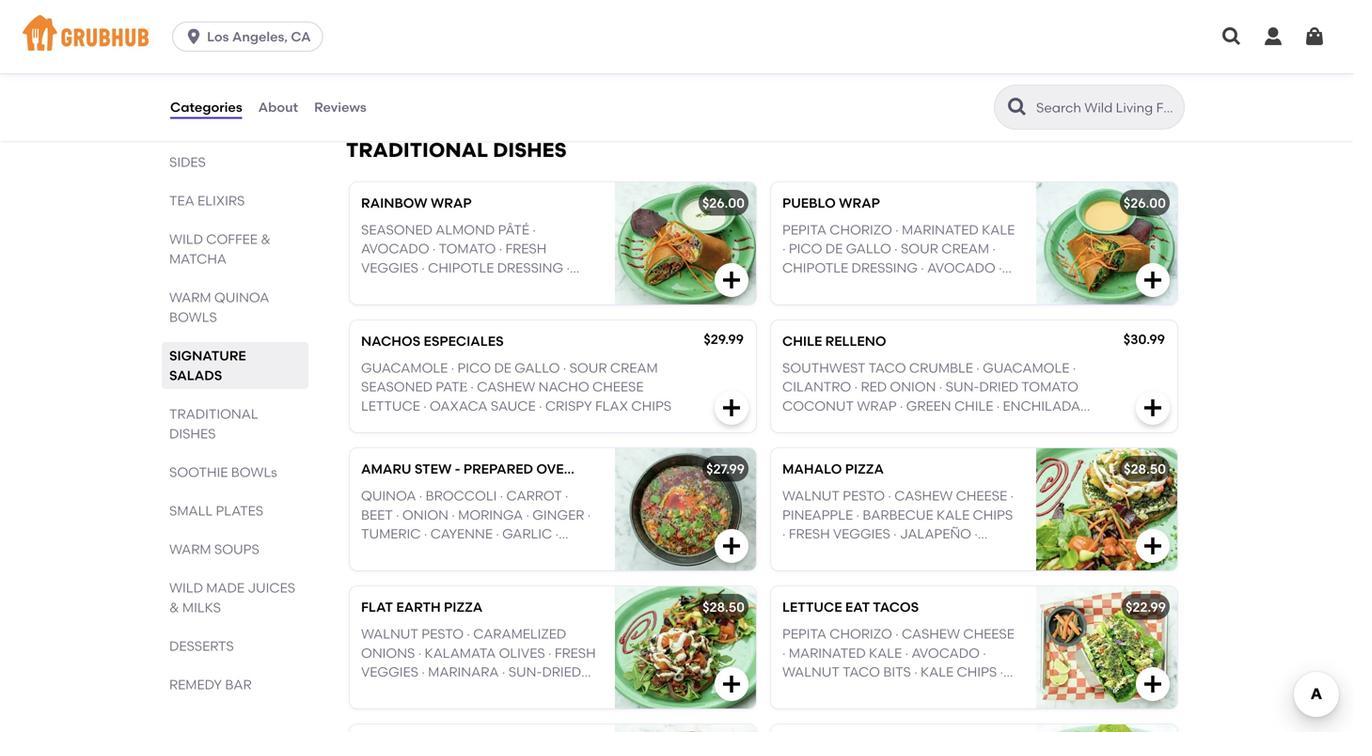 Task type: vqa. For each thing, say whether or not it's contained in the screenshot.
leftmost GREEN
yes



Task type: locate. For each thing, give the bounding box(es) containing it.
0 horizontal spatial sun-
[[361, 279, 395, 295]]

sun- up chile relleno on the right of the page
[[782, 279, 816, 295]]

tomato up "relleno" at the top of page
[[858, 279, 915, 295]]

0 vertical spatial bits
[[422, 54, 449, 70]]

dried up enchilada
[[979, 379, 1019, 395]]

sun- up nachos
[[361, 279, 395, 295]]

0 vertical spatial traditional
[[346, 138, 488, 162]]

warm for warm quinoa bowls
[[169, 290, 211, 306]]

tomato inside pepita chorizo · marinated kale · pico de gallo · sour cream · chipotle dressing · avocado · sun-dried tomato coconut wrap
[[858, 279, 915, 295]]

wild up the milks
[[169, 580, 203, 596]]

sour inside 'guacamole · pico de gallo · sour cream seasoned patе · cashew nacho cheese lettuce · oaxaca sauce · crispy flax chips'
[[570, 360, 607, 376]]

chipotle down cabbage
[[524, 54, 590, 70]]

soothie
[[169, 465, 228, 481]]

pico
[[789, 241, 822, 257], [457, 360, 491, 376]]

1 horizontal spatial sun-
[[782, 279, 816, 295]]

0 vertical spatial taco
[[869, 360, 906, 376]]

$26.00 for pepita chorizo · marinated kale · pico de gallo · sour cream · chipotle dressing · avocado · sun-dried tomato coconut wrap
[[1124, 195, 1166, 211]]

bits inside kale • bell pepper • tomato • avocado • red cabbage • walnut bits • pepitas • chipotle dressing
[[422, 54, 449, 70]]

1 vertical spatial walnut
[[782, 488, 840, 504]]

earth
[[396, 600, 441, 616]]

cashew up barbecue
[[895, 488, 953, 504]]

bell
[[406, 16, 436, 32]]

2 vertical spatial walnut
[[782, 664, 840, 680]]

sun- inside seasoned almond pâté · avocado · tomato · fresh veggies · chipotle dressing · sun-dried tomato coconut wrap
[[361, 279, 395, 295]]

cream
[[942, 241, 989, 257], [610, 360, 658, 376], [878, 417, 925, 433], [890, 684, 938, 700]]

gallo inside pepita chorizo · marinated kale · pico de gallo · sour cream · chipotle dressing · avocado · sun-dried tomato coconut wrap
[[846, 241, 891, 257]]

cashew inside pepita chorizo · cashew cheese · marinated kale · avocado · walnut taco bits · kale chips · veggies · sour cream · pumpkinseed oil · oaxaca sauce
[[902, 626, 960, 642]]

0 vertical spatial fresh
[[505, 241, 547, 257]]

de inside pepita chorizo · marinated kale · pico de gallo · sour cream · chipotle dressing · avocado · sun-dried tomato coconut wrap
[[826, 241, 843, 257]]

1 pepita from the top
[[782, 222, 827, 238]]

guacamole inside southwest taco crumble · guacamole · cilantro · red onion · sun-dried tomato coconut wrap · green chile · enchilada sauce · sour cream
[[983, 360, 1070, 376]]

dressing
[[361, 73, 427, 89], [497, 260, 563, 276], [852, 260, 918, 276]]

0 horizontal spatial red
[[441, 35, 467, 51]]

2 $26.00 from the left
[[1124, 195, 1166, 211]]

salads
[[169, 368, 222, 384]]

1 horizontal spatial chile
[[954, 398, 993, 414]]

dressing up "relleno" at the top of page
[[852, 260, 918, 276]]

1 vertical spatial cashew
[[895, 488, 953, 504]]

traditional up rainbow wrap on the left of the page
[[346, 138, 488, 162]]

svg image up $29.99 in the right of the page
[[720, 269, 743, 292]]

wild up matcha
[[169, 231, 203, 247]]

red inside kale • bell pepper • tomato • avocado • red cabbage • walnut bits • pepitas • chipotle dressing
[[441, 35, 467, 51]]

1 vertical spatial chile
[[954, 398, 993, 414]]

sour inside pepita chorizo · marinated kale · pico de gallo · sour cream · chipotle dressing · avocado · sun-dried tomato coconut wrap
[[901, 241, 938, 257]]

veggies inside pepita chorizo · cashew cheese · marinated kale · avocado · walnut taco bits · kale chips · veggies · sour cream · pumpkinseed oil · oaxaca sauce
[[782, 684, 840, 700]]

2 seasoned from the top
[[361, 379, 433, 395]]

walnut up pineapple
[[782, 488, 840, 504]]

&
[[261, 231, 271, 247], [169, 600, 179, 616]]

desserts
[[169, 639, 234, 655]]

wild coffee & matcha
[[169, 231, 271, 267]]

dried
[[395, 279, 434, 295], [816, 279, 855, 295], [979, 379, 1019, 395]]

1 vertical spatial &
[[169, 600, 179, 616]]

oaxaca right oil
[[910, 703, 968, 719]]

2 horizontal spatial dried
[[979, 379, 1019, 395]]

0 horizontal spatial marinated
[[789, 645, 866, 661]]

0 vertical spatial pepita
[[782, 222, 827, 238]]

amaru stew - prepared over 118 degrees image
[[615, 449, 756, 571]]

tumeric
[[361, 526, 421, 542]]

chipotle inside seasoned almond pâté · avocado · tomato · fresh veggies · chipotle dressing · sun-dried tomato coconut wrap
[[428, 260, 494, 276]]

0 vertical spatial de
[[826, 241, 843, 257]]

0 horizontal spatial traditional
[[169, 406, 258, 422]]

wild for matcha
[[169, 231, 203, 247]]

de down especiales
[[494, 360, 512, 376]]

chile inside southwest taco crumble · guacamole · cilantro · red onion · sun-dried tomato coconut wrap · green chile · enchilada sauce · sour cream
[[954, 398, 993, 414]]

pepita for marinated
[[782, 626, 827, 642]]

wrap inside southwest taco crumble · guacamole · cilantro · red onion · sun-dried tomato coconut wrap · green chile · enchilada sauce · sour cream
[[857, 398, 897, 414]]

$30.99
[[1124, 332, 1165, 348]]

fresh up mixed
[[789, 526, 830, 542]]

seasoned inside 'guacamole · pico de gallo · sour cream seasoned patе · cashew nacho cheese lettuce · oaxaca sauce · crispy flax chips'
[[361, 379, 433, 395]]

coconut up crumble
[[919, 279, 990, 295]]

onion up jerky
[[402, 507, 449, 523]]

guacamole down nachos
[[361, 360, 448, 376]]

1 vertical spatial sauce
[[782, 417, 827, 433]]

seasoned inside seasoned almond pâté · avocado · tomato · fresh veggies · chipotle dressing · sun-dried tomato coconut wrap
[[361, 222, 433, 238]]

1 seasoned from the top
[[361, 222, 433, 238]]

gallo down pueblo wrap at the top right of page
[[846, 241, 891, 257]]

tomato up cabbage
[[500, 16, 557, 32]]

dried inside southwest taco crumble · guacamole · cilantro · red onion · sun-dried tomato coconut wrap · green chile · enchilada sauce · sour cream
[[979, 379, 1019, 395]]

pepita down 'pueblo'
[[782, 222, 827, 238]]

svg image left the los
[[184, 27, 203, 46]]

pico inside pepita chorizo · marinated kale · pico de gallo · sour cream · chipotle dressing · avocado · sun-dried tomato coconut wrap
[[789, 241, 822, 257]]

walnut down bell on the top
[[361, 54, 418, 70]]

wild
[[169, 231, 203, 247], [169, 580, 203, 596]]

tacos
[[873, 600, 919, 616]]

quinoa inside 'warm quinoa bowls'
[[214, 290, 269, 306]]

2 horizontal spatial sauce
[[971, 703, 1016, 719]]

1 vertical spatial $28.50
[[703, 600, 745, 616]]

seasoned
[[361, 222, 433, 238], [361, 379, 433, 395]]

1 horizontal spatial dried
[[816, 279, 855, 295]]

cheese inside walnut pesto · cashew cheese · pineapple · barbecue kale chips · fresh veggies · jalapeño · mixed green salad
[[956, 488, 1007, 504]]

oaxaca down patе on the left bottom of the page
[[430, 398, 488, 414]]

1 vertical spatial pepita
[[782, 626, 827, 642]]

veggies up pumpkinseed
[[782, 684, 840, 700]]

de
[[826, 241, 843, 257], [494, 360, 512, 376]]

sun- down crumble
[[946, 379, 979, 395]]

veggies
[[361, 260, 418, 276], [833, 526, 890, 542], [782, 684, 840, 700]]

0 horizontal spatial pizza
[[444, 600, 483, 616]]

0 horizontal spatial &
[[169, 600, 179, 616]]

warm for warm soups
[[169, 542, 211, 558]]

1 horizontal spatial sauce
[[782, 417, 827, 433]]

svg image
[[184, 27, 203, 46], [720, 269, 743, 292], [1142, 269, 1164, 292], [720, 397, 743, 420], [1142, 397, 1164, 420]]

chorizo inside pepita chorizo · marinated kale · pico de gallo · sour cream · chipotle dressing · avocado · sun-dried tomato coconut wrap
[[830, 222, 892, 238]]

southwest
[[782, 360, 866, 376]]

sauce inside 'guacamole · pico de gallo · sour cream seasoned patе · cashew nacho cheese lettuce · oaxaca sauce · crispy flax chips'
[[491, 398, 536, 414]]

onion down crumble
[[890, 379, 936, 395]]

avocado inside kale • bell pepper • tomato • avocado • red cabbage • walnut bits • pepitas • chipotle dressing
[[361, 35, 429, 51]]

about
[[258, 99, 298, 115]]

svg image down $30.99
[[1142, 397, 1164, 420]]

wild inside wild coffee & matcha
[[169, 231, 203, 247]]

chorizo inside pepita chorizo · cashew cheese · marinated kale · avocado · walnut taco bits · kale chips · veggies · sour cream · pumpkinseed oil · oaxaca sauce
[[830, 626, 892, 642]]

gallo up nacho
[[515, 360, 560, 376]]

taco
[[869, 360, 906, 376], [843, 664, 880, 680]]

0 vertical spatial oaxaca
[[430, 398, 488, 414]]

1 horizontal spatial dressing
[[497, 260, 563, 276]]

cheese inside pepita chorizo · cashew cheese · marinated kale · avocado · walnut taco bits · kale chips · veggies · sour cream · pumpkinseed oil · oaxaca sauce
[[963, 626, 1015, 642]]

quinoa inside the quinoa · broccoli · carrot · beet · onion · moringa · ginger · tumeric · cayenne · garlic · coco jerky · kale chips · avocado
[[361, 488, 416, 504]]

1 horizontal spatial onion
[[890, 379, 936, 395]]

svg image up $27.99
[[720, 397, 743, 420]]

tea
[[169, 193, 194, 209]]

pizza right earth at the left bottom
[[444, 600, 483, 616]]

rainbow wrap
[[361, 195, 472, 211]]

lettuce eat tacos image
[[1036, 587, 1177, 709]]

1 horizontal spatial green
[[906, 398, 951, 414]]

marinated inside pepita chorizo · cashew cheese · marinated kale · avocado · walnut taco bits · kale chips · veggies · sour cream · pumpkinseed oil · oaxaca sauce
[[789, 645, 866, 661]]

dried up chile relleno on the right of the page
[[816, 279, 855, 295]]

1 vertical spatial gallo
[[515, 360, 560, 376]]

red down "relleno" at the top of page
[[861, 379, 887, 395]]

2 guacamole from the left
[[983, 360, 1070, 376]]

taco up oil
[[843, 664, 880, 680]]

milks
[[182, 600, 221, 616]]

bits down bell on the top
[[422, 54, 449, 70]]

svg image up $30.99
[[1142, 269, 1164, 292]]

chile up southwest
[[782, 333, 822, 349]]

1 horizontal spatial gallo
[[846, 241, 891, 257]]

salad
[[875, 545, 919, 561]]

pepita inside pepita chorizo · marinated kale · pico de gallo · sour cream · chipotle dressing · avocado · sun-dried tomato coconut wrap
[[782, 222, 827, 238]]

& right coffee at the top
[[261, 231, 271, 247]]

sauce inside southwest taco crumble · guacamole · cilantro · red onion · sun-dried tomato coconut wrap · green chile · enchilada sauce · sour cream
[[782, 417, 827, 433]]

1 horizontal spatial de
[[826, 241, 843, 257]]

wrap right 'pueblo'
[[839, 195, 880, 211]]

0 vertical spatial cheese
[[592, 379, 644, 395]]

traditional dishes
[[346, 138, 567, 162], [169, 406, 258, 442]]

sour inside pepita chorizo · cashew cheese · marinated kale · avocado · walnut taco bits · kale chips · veggies · sour cream · pumpkinseed oil · oaxaca sauce
[[849, 684, 887, 700]]

1 vertical spatial warm
[[169, 542, 211, 558]]

wrap down southwest
[[857, 398, 897, 414]]

2 horizontal spatial dressing
[[852, 260, 918, 276]]

chipotle inside pepita chorizo · marinated kale · pico de gallo · sour cream · chipotle dressing · avocado · sun-dried tomato coconut wrap
[[782, 260, 848, 276]]

crumble
[[909, 360, 973, 376]]

0 vertical spatial gallo
[[846, 241, 891, 257]]

1 guacamole from the left
[[361, 360, 448, 376]]

seasoned down nachos
[[361, 379, 433, 395]]

0 horizontal spatial $28.50
[[703, 600, 745, 616]]

1 horizontal spatial pico
[[789, 241, 822, 257]]

0 vertical spatial &
[[261, 231, 271, 247]]

walnut up pumpkinseed
[[782, 664, 840, 680]]

0 vertical spatial sauce
[[491, 398, 536, 414]]

1 horizontal spatial oaxaca
[[910, 703, 968, 719]]

dried up nachos especiales
[[395, 279, 434, 295]]

red
[[441, 35, 467, 51], [861, 379, 887, 395]]

wild inside wild made juices & milks
[[169, 580, 203, 596]]

dressing up the reviews
[[361, 73, 427, 89]]

1 horizontal spatial pizza
[[845, 461, 884, 477]]

cream inside 'guacamole · pico de gallo · sour cream seasoned patе · cashew nacho cheese lettuce · oaxaca sauce · crispy flax chips'
[[610, 360, 658, 376]]

0 vertical spatial red
[[441, 35, 467, 51]]

guacamole up enchilada
[[983, 360, 1070, 376]]

warm inside 'warm quinoa bowls'
[[169, 290, 211, 306]]

los angeles, ca
[[207, 29, 311, 45]]

0 vertical spatial pizza
[[845, 461, 884, 477]]

lasagna bolognese image
[[1036, 725, 1177, 733]]

bits inside pepita chorizo · cashew cheese · marinated kale · avocado · walnut taco bits · kale chips · veggies · sour cream · pumpkinseed oil · oaxaca sauce
[[883, 664, 911, 680]]

1 $26.00 from the left
[[702, 195, 745, 211]]

onion
[[890, 379, 936, 395], [402, 507, 449, 523]]

green inside walnut pesto · cashew cheese · pineapple · barbecue kale chips · fresh veggies · jalapeño · mixed green salad
[[827, 545, 872, 561]]

wrap
[[431, 195, 472, 211], [839, 195, 880, 211], [361, 298, 401, 314], [782, 298, 822, 314], [857, 398, 897, 414]]

0 horizontal spatial guacamole
[[361, 360, 448, 376]]

wrap inside pepita chorizo · marinated kale · pico de gallo · sour cream · chipotle dressing · avocado · sun-dried tomato coconut wrap
[[782, 298, 822, 314]]

chips inside the quinoa · broccoli · carrot · beet · onion · moringa · ginger · tumeric · cayenne · garlic · coco jerky · kale chips · avocado
[[494, 545, 535, 561]]

oaxaca
[[430, 398, 488, 414], [910, 703, 968, 719]]

signature
[[169, 348, 246, 364]]

prepared
[[464, 461, 533, 477]]

0 vertical spatial quinoa
[[214, 290, 269, 306]]

1 vertical spatial pico
[[457, 360, 491, 376]]

tomato
[[500, 16, 557, 32], [439, 241, 496, 257], [437, 279, 494, 295], [858, 279, 915, 295], [1022, 379, 1079, 395]]

remedy
[[169, 677, 222, 693]]

coconut down "pâté"
[[497, 279, 569, 295]]

0 horizontal spatial sauce
[[491, 398, 536, 414]]

coconut
[[497, 279, 569, 295], [919, 279, 990, 295], [782, 398, 854, 414]]

chipotle down 'pueblo'
[[782, 260, 848, 276]]

kale inside kale • bell pepper • tomato • avocado • red cabbage • walnut bits • pepitas • chipotle dressing
[[361, 16, 394, 32]]

1 horizontal spatial &
[[261, 231, 271, 247]]

cashew down tacos
[[902, 626, 960, 642]]

2 horizontal spatial coconut
[[919, 279, 990, 295]]

marinated inside pepita chorizo · marinated kale · pico de gallo · sour cream · chipotle dressing · avocado · sun-dried tomato coconut wrap
[[902, 222, 979, 238]]

0 horizontal spatial dried
[[395, 279, 434, 295]]

0 vertical spatial onion
[[890, 379, 936, 395]]

1 horizontal spatial $26.00
[[1124, 195, 1166, 211]]

sour
[[901, 241, 938, 257], [570, 360, 607, 376], [837, 417, 874, 433], [849, 684, 887, 700]]

onion inside the quinoa · broccoli · carrot · beet · onion · moringa · ginger · tumeric · cayenne · garlic · coco jerky · kale chips · avocado
[[402, 507, 449, 523]]

0 vertical spatial wild
[[169, 231, 203, 247]]

2 chorizo from the top
[[830, 626, 892, 642]]

lettuce
[[361, 398, 420, 414], [782, 600, 842, 616]]

1 vertical spatial onion
[[402, 507, 449, 523]]

chipotle inside kale • bell pepper • tomato • avocado • red cabbage • walnut bits • pepitas • chipotle dressing
[[524, 54, 590, 70]]

quinoa up bowls
[[214, 290, 269, 306]]

2 vertical spatial veggies
[[782, 684, 840, 700]]

1 wild from the top
[[169, 231, 203, 247]]

•
[[397, 16, 403, 32], [491, 16, 497, 32], [560, 16, 565, 32], [433, 35, 438, 51], [537, 35, 543, 51], [452, 54, 458, 70], [516, 54, 521, 70]]

traditional dishes up rainbow wrap on the left of the page
[[346, 138, 567, 162]]

dressing inside kale • bell pepper • tomato • avocado • red cabbage • walnut bits • pepitas • chipotle dressing
[[361, 73, 427, 89]]

& left the milks
[[169, 600, 179, 616]]

warm up bowls
[[169, 290, 211, 306]]

made
[[206, 580, 244, 596]]

wrap up nachos
[[361, 298, 401, 314]]

1 chorizo from the top
[[830, 222, 892, 238]]

remedy bar
[[169, 677, 252, 693]]

green right mixed
[[827, 545, 872, 561]]

coconut inside southwest taco crumble · guacamole · cilantro · red onion · sun-dried tomato coconut wrap · green chile · enchilada sauce · sour cream
[[782, 398, 854, 414]]

1 horizontal spatial red
[[861, 379, 887, 395]]

tomato inside southwest taco crumble · guacamole · cilantro · red onion · sun-dried tomato coconut wrap · green chile · enchilada sauce · sour cream
[[1022, 379, 1079, 395]]

guacamole · pico de gallo · sour cream seasoned patе · cashew nacho cheese lettuce · oaxaca sauce · crispy flax chips
[[361, 360, 672, 414]]

0 horizontal spatial de
[[494, 360, 512, 376]]

1 vertical spatial taco
[[843, 664, 880, 680]]

0 horizontal spatial lettuce
[[361, 398, 420, 414]]

green down crumble
[[906, 398, 951, 414]]

1 vertical spatial traditional
[[169, 406, 258, 422]]

coconut inside pepita chorizo · marinated kale · pico de gallo · sour cream · chipotle dressing · avocado · sun-dried tomato coconut wrap
[[919, 279, 990, 295]]

1 horizontal spatial fresh
[[789, 526, 830, 542]]

pizza up 'pesto'
[[845, 461, 884, 477]]

taco down "relleno" at the top of page
[[869, 360, 906, 376]]

dishes up "pâté"
[[493, 138, 567, 162]]

taco inside pepita chorizo · cashew cheese · marinated kale · avocado · walnut taco bits · kale chips · veggies · sour cream · pumpkinseed oil · oaxaca sauce
[[843, 664, 880, 680]]

2 horizontal spatial sun-
[[946, 379, 979, 395]]

kale inside the quinoa · broccoli · carrot · beet · onion · moringa · ginger · tumeric · cayenne · garlic · coco jerky · kale chips · avocado
[[458, 545, 491, 561]]

marinated
[[902, 222, 979, 238], [789, 645, 866, 661]]

0 vertical spatial dishes
[[493, 138, 567, 162]]

coconut down cilantro
[[782, 398, 854, 414]]

0 vertical spatial seasoned
[[361, 222, 433, 238]]

cashew right patе on the left bottom of the page
[[477, 379, 535, 395]]

1 horizontal spatial quinoa
[[361, 488, 416, 504]]

·
[[533, 222, 536, 238], [895, 222, 899, 238], [433, 241, 436, 257], [499, 241, 502, 257], [782, 241, 786, 257], [894, 241, 898, 257], [992, 241, 996, 257], [422, 260, 425, 276], [567, 260, 570, 276], [921, 260, 924, 276], [999, 260, 1002, 276], [451, 360, 454, 376], [563, 360, 566, 376], [976, 360, 980, 376], [1073, 360, 1076, 376], [471, 379, 474, 395], [854, 379, 858, 395], [939, 379, 943, 395], [423, 398, 427, 414], [539, 398, 542, 414], [900, 398, 903, 414], [997, 398, 1000, 414], [830, 417, 834, 433], [419, 488, 422, 504], [500, 488, 503, 504], [565, 488, 569, 504], [888, 488, 891, 504], [1010, 488, 1014, 504], [396, 507, 399, 523], [452, 507, 455, 523], [526, 507, 529, 523], [588, 507, 591, 523], [856, 507, 860, 523], [424, 526, 427, 542], [496, 526, 499, 542], [555, 526, 559, 542], [782, 526, 786, 542], [894, 526, 897, 542], [975, 526, 978, 542], [452, 545, 455, 561], [538, 545, 541, 561], [895, 626, 899, 642], [782, 645, 786, 661], [905, 645, 908, 661], [983, 645, 986, 661], [914, 664, 918, 680], [1000, 664, 1003, 680], [843, 684, 846, 700], [941, 684, 944, 700], [904, 703, 907, 719]]

fresh inside seasoned almond pâté · avocado · tomato · fresh veggies · chipotle dressing · sun-dried tomato coconut wrap
[[505, 241, 547, 257]]

1 vertical spatial oaxaca
[[910, 703, 968, 719]]

& inside wild made juices & milks
[[169, 600, 179, 616]]

kale inside walnut pesto · cashew cheese · pineapple · barbecue kale chips · fresh veggies · jalapeño · mixed green salad
[[937, 507, 970, 523]]

svg image
[[1221, 25, 1243, 48], [1262, 25, 1285, 48], [1303, 25, 1326, 48], [720, 535, 743, 558], [1142, 535, 1164, 558], [720, 673, 743, 696], [1142, 673, 1164, 696]]

veggies down rainbow
[[361, 260, 418, 276]]

chipotle down almond
[[428, 260, 494, 276]]

cashew for $27.99
[[895, 488, 953, 504]]

1 horizontal spatial traditional
[[346, 138, 488, 162]]

quinoa up 'beet'
[[361, 488, 416, 504]]

traditional
[[346, 138, 488, 162], [169, 406, 258, 422]]

veggies down 'pesto'
[[833, 526, 890, 542]]

gallo inside 'guacamole · pico de gallo · sour cream seasoned patе · cashew nacho cheese lettuce · oaxaca sauce · crispy flax chips'
[[515, 360, 560, 376]]

1 vertical spatial green
[[827, 545, 872, 561]]

warm down "small"
[[169, 542, 211, 558]]

red down pepper
[[441, 35, 467, 51]]

1 vertical spatial bits
[[883, 664, 911, 680]]

0 horizontal spatial oaxaca
[[430, 398, 488, 414]]

angeles,
[[232, 29, 288, 45]]

pico down especiales
[[457, 360, 491, 376]]

broccoli
[[426, 488, 497, 504]]

fresh
[[505, 241, 547, 257], [789, 526, 830, 542]]

pueblo wrap image
[[1036, 183, 1177, 305]]

traditional down salads
[[169, 406, 258, 422]]

1 vertical spatial seasoned
[[361, 379, 433, 395]]

0 horizontal spatial onion
[[402, 507, 449, 523]]

1 vertical spatial cheese
[[956, 488, 1007, 504]]

1 horizontal spatial marinated
[[902, 222, 979, 238]]

lettuce left eat
[[782, 600, 842, 616]]

matcha
[[169, 251, 227, 267]]

walnut pesto · cashew cheese · pineapple · barbecue kale chips · fresh veggies · jalapeño · mixed green salad
[[782, 488, 1014, 561]]

traditional dishes up soothie bowls
[[169, 406, 258, 442]]

2 pepita from the top
[[782, 626, 827, 642]]

tomato up enchilada
[[1022, 379, 1079, 395]]

pico down 'pueblo'
[[789, 241, 822, 257]]

0 horizontal spatial pico
[[457, 360, 491, 376]]

over
[[536, 461, 573, 477]]

mahalo pizza image
[[1036, 449, 1177, 571]]

cream inside pepita chorizo · marinated kale · pico de gallo · sour cream · chipotle dressing · avocado · sun-dried tomato coconut wrap
[[942, 241, 989, 257]]

$28.50 for flat earth pizza
[[703, 600, 745, 616]]

fresh down "pâté"
[[505, 241, 547, 257]]

0 horizontal spatial green
[[827, 545, 872, 561]]

de inside 'guacamole · pico de gallo · sour cream seasoned patе · cashew nacho cheese lettuce · oaxaca sauce · crispy flax chips'
[[494, 360, 512, 376]]

0 vertical spatial walnut
[[361, 54, 418, 70]]

dishes up soothie
[[169, 426, 216, 442]]

1 horizontal spatial bits
[[883, 664, 911, 680]]

1 vertical spatial quinoa
[[361, 488, 416, 504]]

rainbow wrap image
[[615, 183, 756, 305]]

flat earth pizza image
[[615, 587, 756, 709]]

de down pueblo wrap at the top right of page
[[826, 241, 843, 257]]

chorizo
[[830, 222, 892, 238], [830, 626, 892, 642]]

2 vertical spatial cheese
[[963, 626, 1015, 642]]

0 horizontal spatial dressing
[[361, 73, 427, 89]]

0 horizontal spatial gallo
[[515, 360, 560, 376]]

oaxaca inside pepita chorizo · cashew cheese · marinated kale · avocado · walnut taco bits · kale chips · veggies · sour cream · pumpkinseed oil · oaxaca sauce
[[910, 703, 968, 719]]

kale • bell pepper • tomato • avocado • red cabbage • walnut bits • pepitas • chipotle dressing
[[361, 16, 590, 89]]

1 vertical spatial wild
[[169, 580, 203, 596]]

cashew inside walnut pesto · cashew cheese · pineapple · barbecue kale chips · fresh veggies · jalapeño · mixed green salad
[[895, 488, 953, 504]]

red inside southwest taco crumble · guacamole · cilantro · red onion · sun-dried tomato coconut wrap · green chile · enchilada sauce · sour cream
[[861, 379, 887, 395]]

1 vertical spatial red
[[861, 379, 887, 395]]

almond
[[436, 222, 495, 238]]

0 vertical spatial chile
[[782, 333, 822, 349]]

bits up oil
[[883, 664, 911, 680]]

0 vertical spatial lettuce
[[361, 398, 420, 414]]

1 warm from the top
[[169, 290, 211, 306]]

$28.50
[[1124, 461, 1166, 477], [703, 600, 745, 616]]

warm
[[169, 290, 211, 306], [169, 542, 211, 558]]

dressing down "pâté"
[[497, 260, 563, 276]]

0 horizontal spatial quinoa
[[214, 290, 269, 306]]

0 vertical spatial cashew
[[477, 379, 535, 395]]

1 horizontal spatial $28.50
[[1124, 461, 1166, 477]]

chorizo down pueblo wrap at the top right of page
[[830, 222, 892, 238]]

dried inside seasoned almond pâté · avocado · tomato · fresh veggies · chipotle dressing · sun-dried tomato coconut wrap
[[395, 279, 434, 295]]

seasoned down rainbow
[[361, 222, 433, 238]]

2 wild from the top
[[169, 580, 203, 596]]

green inside southwest taco crumble · guacamole · cilantro · red onion · sun-dried tomato coconut wrap · green chile · enchilada sauce · sour cream
[[906, 398, 951, 414]]

pepita inside pepita chorizo · cashew cheese · marinated kale · avocado · walnut taco bits · kale chips · veggies · sour cream · pumpkinseed oil · oaxaca sauce
[[782, 626, 827, 642]]

dried inside pepita chorizo · marinated kale · pico de gallo · sour cream · chipotle dressing · avocado · sun-dried tomato coconut wrap
[[816, 279, 855, 295]]

pepita down lettuce eat tacos
[[782, 626, 827, 642]]

0 horizontal spatial traditional dishes
[[169, 406, 258, 442]]

flax
[[595, 398, 628, 414]]

dressing inside pepita chorizo · marinated kale · pico de gallo · sour cream · chipotle dressing · avocado · sun-dried tomato coconut wrap
[[852, 260, 918, 276]]

bits
[[422, 54, 449, 70], [883, 664, 911, 680]]

0 horizontal spatial chipotle
[[428, 260, 494, 276]]

sun-
[[361, 279, 395, 295], [782, 279, 816, 295], [946, 379, 979, 395]]

2 warm from the top
[[169, 542, 211, 558]]

lettuce up amaru
[[361, 398, 420, 414]]

avocado inside the quinoa · broccoli · carrot · beet · onion · moringa · ginger · tumeric · cayenne · garlic · coco jerky · kale chips · avocado
[[361, 564, 429, 580]]

chile down crumble
[[954, 398, 993, 414]]

coffee
[[206, 231, 258, 247]]

0 horizontal spatial bits
[[422, 54, 449, 70]]

2 horizontal spatial chipotle
[[782, 260, 848, 276]]

1 vertical spatial chorizo
[[830, 626, 892, 642]]

patе
[[436, 379, 467, 395]]

chorizo down eat
[[830, 626, 892, 642]]

wrap up chile relleno on the right of the page
[[782, 298, 822, 314]]

lettuce inside 'guacamole · pico de gallo · sour cream seasoned patе · cashew nacho cheese lettuce · oaxaca sauce · crispy flax chips'
[[361, 398, 420, 414]]



Task type: describe. For each thing, give the bounding box(es) containing it.
southwest taco crumble · guacamole · cilantro · red onion · sun-dried tomato coconut wrap · green chile · enchilada sauce · sour cream
[[782, 360, 1080, 433]]

oaxaca inside 'guacamole · pico de gallo · sour cream seasoned patе · cashew nacho cheese lettuce · oaxaca sauce · crispy flax chips'
[[430, 398, 488, 414]]

moringa
[[458, 507, 523, 523]]

onion inside southwest taco crumble · guacamole · cilantro · red onion · sun-dried tomato coconut wrap · green chile · enchilada sauce · sour cream
[[890, 379, 936, 395]]

chips inside walnut pesto · cashew cheese · pineapple · barbecue kale chips · fresh veggies · jalapeño · mixed green salad
[[973, 507, 1013, 523]]

wrap up almond
[[431, 195, 472, 211]]

chorizo for de
[[830, 222, 892, 238]]

tomato inside kale • bell pepper • tomato • avocado • red cabbage • walnut bits • pepitas • chipotle dressing
[[500, 16, 557, 32]]

amaru stew - prepared over 118 degrees
[[361, 461, 659, 477]]

veggies inside seasoned almond pâté · avocado · tomato · fresh veggies · chipotle dressing · sun-dried tomato coconut wrap
[[361, 260, 418, 276]]

ginger
[[533, 507, 584, 523]]

dressing inside seasoned almond pâté · avocado · tomato · fresh veggies · chipotle dressing · sun-dried tomato coconut wrap
[[497, 260, 563, 276]]

-
[[455, 461, 460, 477]]

small plates
[[169, 503, 263, 519]]

walnut inside kale • bell pepper • tomato • avocado • red cabbage • walnut bits • pepitas • chipotle dressing
[[361, 54, 418, 70]]

nachos
[[361, 333, 420, 349]]

jalapeño
[[900, 526, 971, 542]]

cheese for mahalo pizza
[[956, 488, 1007, 504]]

cayenne
[[430, 526, 493, 542]]

beet
[[361, 507, 393, 523]]

oil
[[879, 703, 901, 719]]

sour inside southwest taco crumble · guacamole · cilantro · red onion · sun-dried tomato coconut wrap · green chile · enchilada sauce · sour cream
[[837, 417, 874, 433]]

svg image for seasoned almond pâté · avocado · tomato · fresh veggies · chipotle dressing · sun-dried tomato coconut wrap
[[720, 269, 743, 292]]

reviews
[[314, 99, 367, 115]]

eat
[[845, 600, 870, 616]]

pâté
[[498, 222, 529, 238]]

small
[[169, 503, 213, 519]]

ca
[[291, 29, 311, 45]]

pepita chorizo · cashew cheese · marinated kale · avocado · walnut taco bits · kale chips · veggies · sour cream · pumpkinseed oil · oaxaca sauce
[[782, 626, 1016, 719]]

plates
[[216, 503, 263, 519]]

cream inside pepita chorizo · cashew cheese · marinated kale · avocado · walnut taco bits · kale chips · veggies · sour cream · pumpkinseed oil · oaxaca sauce
[[890, 684, 938, 700]]

fresh inside walnut pesto · cashew cheese · pineapple · barbecue kale chips · fresh veggies · jalapeño · mixed green salad
[[789, 526, 830, 542]]

soups
[[214, 542, 259, 558]]

categories
[[170, 99, 242, 115]]

sun- inside southwest taco crumble · guacamole · cilantro · red onion · sun-dried tomato coconut wrap · green chile · enchilada sauce · sour cream
[[946, 379, 979, 395]]

cheese for lettuce eat tacos
[[963, 626, 1015, 642]]

mahalo
[[782, 461, 842, 477]]

cheese inside 'guacamole · pico de gallo · sour cream seasoned patе · cashew nacho cheese lettuce · oaxaca sauce · crispy flax chips'
[[592, 379, 644, 395]]

kale inside pepita chorizo · marinated kale · pico de gallo · sour cream · chipotle dressing · avocado · sun-dried tomato coconut wrap
[[982, 222, 1015, 238]]

wild made juices & milks
[[169, 580, 295, 616]]

tomato up especiales
[[437, 279, 494, 295]]

coco
[[361, 545, 404, 561]]

warm quinoa bowls
[[169, 290, 269, 325]]

svg image for pepita chorizo · marinated kale · pico de gallo · sour cream · chipotle dressing · avocado · sun-dried tomato coconut wrap
[[1142, 269, 1164, 292]]

jerky
[[408, 545, 449, 561]]

nacho
[[539, 379, 589, 395]]

1 vertical spatial pizza
[[444, 600, 483, 616]]

nachos especiales
[[361, 333, 504, 349]]

pesto
[[843, 488, 885, 504]]

pepita for pico
[[782, 222, 827, 238]]

crispy
[[545, 398, 592, 414]]

avocado inside seasoned almond pâté · avocado · tomato · fresh veggies · chipotle dressing · sun-dried tomato coconut wrap
[[361, 241, 429, 257]]

tomato down almond
[[439, 241, 496, 257]]

$29.99
[[704, 332, 744, 348]]

pumpkinseed
[[782, 703, 876, 719]]

svg image for southwest taco crumble · guacamole · cilantro · red onion · sun-dried tomato coconut wrap · green chile · enchilada sauce · sour cream
[[1142, 397, 1164, 420]]

$26.00 for seasoned almond pâté · avocado · tomato · fresh veggies · chipotle dressing · sun-dried tomato coconut wrap
[[702, 195, 745, 211]]

chile relleno
[[782, 333, 886, 349]]

warm soups
[[169, 542, 259, 558]]

chips inside 'guacamole · pico de gallo · sour cream seasoned patе · cashew nacho cheese lettuce · oaxaca sauce · crispy flax chips'
[[631, 398, 672, 414]]

search icon image
[[1006, 96, 1029, 118]]

cashew inside 'guacamole · pico de gallo · sour cream seasoned patе · cashew nacho cheese lettuce · oaxaca sauce · crispy flax chips'
[[477, 379, 535, 395]]

avocado inside pepita chorizo · cashew cheese · marinated kale · avocado · walnut taco bits · kale chips · veggies · sour cream · pumpkinseed oil · oaxaca sauce
[[912, 645, 980, 661]]

mahalo pizza
[[782, 461, 884, 477]]

relleno
[[825, 333, 886, 349]]

cashew for $28.50
[[902, 626, 960, 642]]

sauce inside pepita chorizo · cashew cheese · marinated kale · avocado · walnut taco bits · kale chips · veggies · sour cream · pumpkinseed oil · oaxaca sauce
[[971, 703, 1016, 719]]

rainbow
[[361, 195, 428, 211]]

chipotle image
[[615, 0, 756, 99]]

degrees
[[598, 461, 659, 477]]

cream inside southwest taco crumble · guacamole · cilantro · red onion · sun-dried tomato coconut wrap · green chile · enchilada sauce · sour cream
[[878, 417, 925, 433]]

about button
[[257, 73, 299, 141]]

los
[[207, 29, 229, 45]]

reviews button
[[313, 73, 367, 141]]

bits for avocado
[[422, 54, 449, 70]]

guacamole inside 'guacamole · pico de gallo · sour cream seasoned patе · cashew nacho cheese lettuce · oaxaca sauce · crispy flax chips'
[[361, 360, 448, 376]]

svg image inside los angeles, ca button
[[184, 27, 203, 46]]

taco inside southwest taco crumble · guacamole · cilantro · red onion · sun-dried tomato coconut wrap · green chile · enchilada sauce · sour cream
[[869, 360, 906, 376]]

pepita chorizo · marinated kale · pico de gallo · sour cream · chipotle dressing · avocado · sun-dried tomato coconut wrap
[[782, 222, 1015, 314]]

1 horizontal spatial dishes
[[493, 138, 567, 162]]

veggies inside walnut pesto · cashew cheese · pineapple · barbecue kale chips · fresh veggies · jalapeño · mixed green salad
[[833, 526, 890, 542]]

avocado inside pepita chorizo · marinated kale · pico de gallo · sour cream · chipotle dressing · avocado · sun-dried tomato coconut wrap
[[927, 260, 996, 276]]

juices
[[248, 580, 295, 596]]

especiales
[[424, 333, 504, 349]]

1 horizontal spatial traditional dishes
[[346, 138, 567, 162]]

pueblo wrap
[[782, 195, 880, 211]]

& inside wild coffee & matcha
[[261, 231, 271, 247]]

sun- inside pepita chorizo · marinated kale · pico de gallo · sour cream · chipotle dressing · avocado · sun-dried tomato coconut wrap
[[782, 279, 816, 295]]

wrap inside seasoned almond pâté · avocado · tomato · fresh veggies · chipotle dressing · sun-dried tomato coconut wrap
[[361, 298, 401, 314]]

carrot
[[506, 488, 562, 504]]

bowls
[[231, 465, 277, 481]]

cilantro
[[782, 379, 851, 395]]

walnut inside walnut pesto · cashew cheese · pineapple · barbecue kale chips · fresh veggies · jalapeño · mixed green salad
[[782, 488, 840, 504]]

pepitas
[[461, 54, 513, 70]]

coconut inside seasoned almond pâté · avocado · tomato · fresh veggies · chipotle dressing · sun-dried tomato coconut wrap
[[497, 279, 569, 295]]

chorizo for kale
[[830, 626, 892, 642]]

chicano tacos image
[[615, 725, 756, 733]]

pico inside 'guacamole · pico de gallo · sour cream seasoned patе · cashew nacho cheese lettuce · oaxaca sauce · crispy flax chips'
[[457, 360, 491, 376]]

chips inside pepita chorizo · cashew cheese · marinated kale · avocado · walnut taco bits · kale chips · veggies · sour cream · pumpkinseed oil · oaxaca sauce
[[957, 664, 997, 680]]

garlic
[[502, 526, 552, 542]]

118
[[576, 461, 594, 477]]

bar
[[225, 677, 252, 693]]

svg image for guacamole · pico de gallo · sour cream seasoned patе · cashew nacho cheese lettuce · oaxaca sauce · crispy flax chips
[[720, 397, 743, 420]]

cabbage
[[470, 35, 534, 51]]

kale • bell pepper • tomato • avocado • red cabbage • walnut bits • pepitas • chipotle dressing button
[[350, 0, 756, 99]]

pineapple
[[782, 507, 853, 523]]

walnut inside pepita chorizo · cashew cheese · marinated kale · avocado · walnut taco bits · kale chips · veggies · sour cream · pumpkinseed oil · oaxaca sauce
[[782, 664, 840, 680]]

$22.99
[[1126, 600, 1166, 616]]

quinoa · broccoli · carrot · beet · onion · moringa · ginger · tumeric · cayenne · garlic · coco jerky · kale chips · avocado
[[361, 488, 591, 580]]

bits for kale
[[883, 664, 911, 680]]

mixed
[[782, 545, 824, 561]]

Search Wild Living Foods search field
[[1034, 99, 1178, 117]]

tea elixirs
[[169, 193, 245, 209]]

1 vertical spatial traditional dishes
[[169, 406, 258, 442]]

enchilada
[[1003, 398, 1080, 414]]

pepper
[[440, 16, 488, 32]]

flat
[[361, 600, 393, 616]]

amaru
[[361, 461, 411, 477]]

flat earth pizza
[[361, 600, 483, 616]]

stew
[[415, 461, 452, 477]]

$28.50 for mahalo pizza
[[1124, 461, 1166, 477]]

los angeles, ca button
[[172, 22, 331, 52]]

soothie bowls
[[169, 465, 277, 481]]

$27.99
[[706, 461, 745, 477]]

1 horizontal spatial lettuce
[[782, 600, 842, 616]]

lettuce eat tacos
[[782, 600, 919, 616]]

1 vertical spatial dishes
[[169, 426, 216, 442]]

sides
[[169, 154, 206, 170]]

categories button
[[169, 73, 243, 141]]

signature salads
[[169, 348, 246, 384]]

wild for &
[[169, 580, 203, 596]]

0 horizontal spatial chile
[[782, 333, 822, 349]]

barbecue
[[863, 507, 933, 523]]

main navigation navigation
[[0, 0, 1354, 73]]



